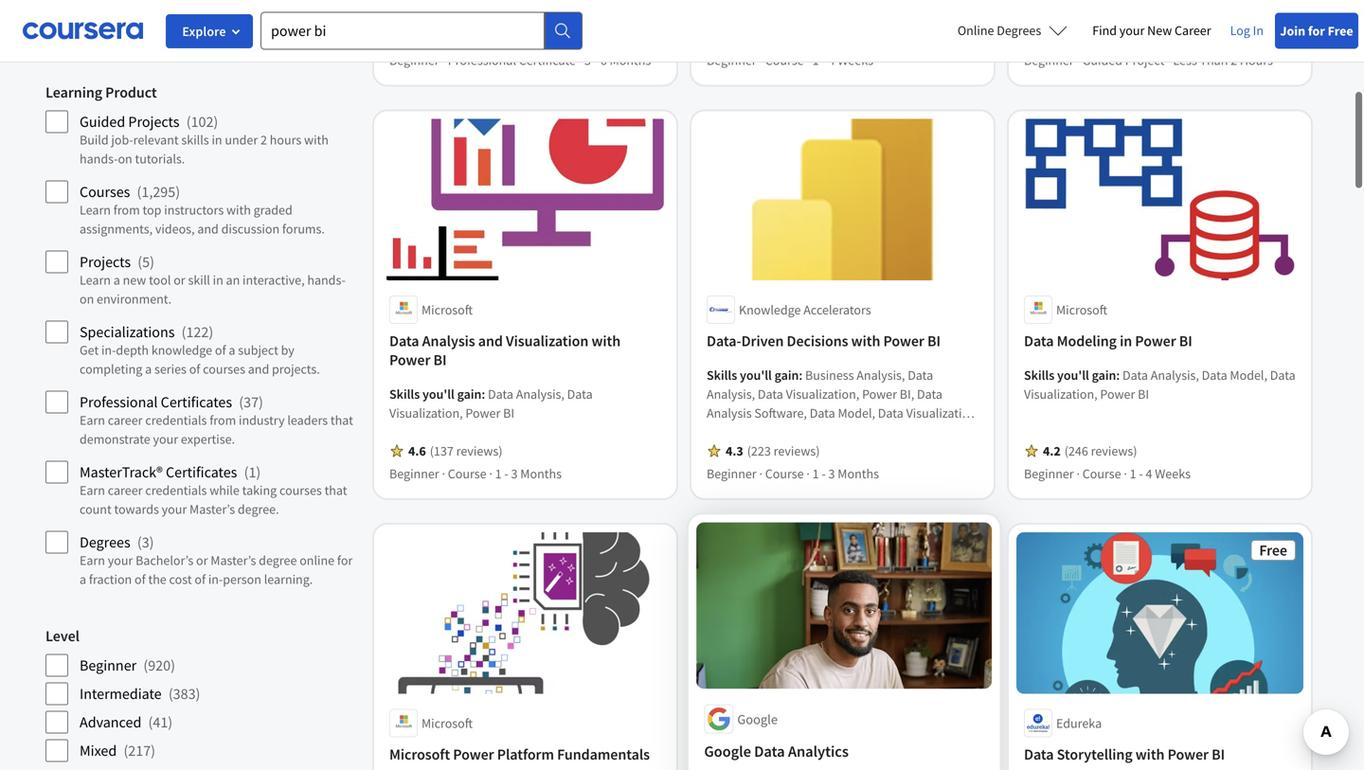 Task type: vqa. For each thing, say whether or not it's contained in the screenshot.
PERSONAL
no



Task type: describe. For each thing, give the bounding box(es) containing it.
power right storytelling
[[1168, 745, 1209, 764]]

you'll for analysis
[[423, 386, 455, 403]]

microsoft power platform fundamentals
[[390, 745, 650, 764]]

explore button
[[166, 14, 253, 48]]

person
[[223, 571, 262, 588]]

skills you'll gain : for driven
[[707, 367, 806, 384]]

- for data analysis and visualization with power bi
[[505, 465, 509, 482]]

career for professional
[[108, 412, 143, 429]]

platform
[[497, 745, 554, 764]]

in- inside the get in-depth knowledge of a subject by completing a series of courses and projects.
[[101, 341, 116, 359]]

courses inside earn career credentials while taking courses that count towards your master's degree.
[[280, 482, 322, 499]]

credentials for professional
[[145, 412, 207, 429]]

more
[[84, 32, 117, 50]]

analytics
[[788, 742, 849, 761]]

5
[[142, 252, 150, 271]]

0 horizontal spatial beginner · course · 1 - 4 weeks
[[707, 52, 874, 69]]

on for guided
[[118, 150, 132, 167]]

than
[[1200, 52, 1229, 69]]

professional certificates ( 37 )
[[80, 393, 263, 412]]

online
[[958, 22, 995, 39]]

certificate
[[519, 52, 576, 69]]

data analysis, data model, data visualization, power bi
[[1025, 367, 1296, 403]]

earn your bachelor's or master's degree online for a fraction of the cost of in-person learning.
[[80, 552, 353, 588]]

1,295
[[142, 182, 176, 201]]

your inside earn career credentials while taking courses that count towards your master's degree.
[[162, 501, 187, 518]]

skills for data modeling in power bi
[[1025, 367, 1055, 384]]

4.3 (223 reviews)
[[726, 443, 820, 460]]

1 horizontal spatial free
[[1329, 22, 1354, 39]]

earn career credentials while taking courses that count towards your master's degree.
[[80, 482, 347, 518]]

0 vertical spatial projects
[[128, 112, 180, 131]]

beginner ( 920 )
[[80, 656, 175, 675]]

courses ( 1,295 )
[[80, 182, 180, 201]]

0 horizontal spatial 4
[[829, 52, 836, 69]]

relevant
[[133, 131, 179, 148]]

your right find
[[1120, 22, 1145, 39]]

1 horizontal spatial visualization
[[707, 443, 777, 460]]

guided projects ( 102 )
[[80, 112, 218, 131]]

hours
[[1241, 52, 1274, 69]]

modeling
[[1057, 332, 1117, 351]]

1 for data modeling in power bi
[[1130, 465, 1137, 482]]

tool
[[149, 271, 171, 288]]

skills you'll gain : for modeling
[[1025, 367, 1123, 384]]

by
[[281, 341, 295, 359]]

advanced
[[80, 713, 142, 732]]

analysis inside business analysis, data analysis, data visualization, power bi, data analysis software, data model, data visualization software, interactive data visualization, visualization (computer graphics), databases
[[707, 405, 752, 422]]

earn for mastertrack® certificates ( 1 )
[[80, 482, 105, 499]]

(3.6k
[[1065, 29, 1093, 46]]

on for projects
[[80, 290, 94, 307]]

guided inside learning product group
[[80, 112, 125, 131]]

interactive,
[[243, 271, 305, 288]]

visualization, up graphics),
[[852, 424, 926, 441]]

data analysis and visualization with power bi link
[[390, 332, 662, 370]]

(246
[[1065, 443, 1089, 460]]

in inside build job-relevant skills in under 2 hours with hands-on tutorials.
[[212, 131, 222, 148]]

join
[[1281, 22, 1306, 39]]

analysis, for power
[[1151, 367, 1200, 384]]

career for mastertrack®
[[108, 482, 143, 499]]

and inside the get in-depth knowledge of a subject by completing a series of courses and projects.
[[248, 360, 269, 377]]

hours
[[270, 131, 302, 148]]

degrees inside learning product group
[[80, 533, 130, 552]]

from inside the "learn from top instructors with graded assignments, videos, and discussion forums."
[[114, 201, 140, 218]]

get in-depth knowledge of a subject by completing a series of courses and projects.
[[80, 341, 320, 377]]

reviews) up the project
[[1096, 29, 1142, 46]]

What do you want to learn? text field
[[261, 12, 545, 50]]

online
[[300, 552, 335, 569]]

course for data-driven decisions with power bi
[[766, 465, 804, 482]]

degree
[[259, 552, 297, 569]]

online degrees button
[[943, 9, 1084, 51]]

depth
[[116, 341, 149, 359]]

6
[[601, 52, 607, 69]]

edureka
[[1057, 715, 1102, 732]]

storytelling
[[1057, 745, 1133, 764]]

knowledge accelerators
[[739, 301, 872, 318]]

completing
[[80, 360, 142, 377]]

that for mastertrack® certificates ( 1 )
[[325, 482, 347, 499]]

power inside data analysis and visualization with power bi
[[390, 351, 431, 370]]

4.2
[[1044, 443, 1061, 460]]

less
[[1174, 52, 1198, 69]]

under
[[225, 131, 258, 148]]

intermediate
[[80, 685, 162, 704]]

gain for modeling
[[1092, 367, 1117, 384]]

power inside data analysis, data model, data visualization, power bi
[[1101, 386, 1136, 403]]

3 down (computer
[[829, 465, 836, 482]]

tutorials.
[[135, 150, 185, 167]]

4.2 (246 reviews)
[[1044, 443, 1138, 460]]

1 horizontal spatial months
[[610, 52, 651, 69]]

data storytelling with power bi link
[[1025, 745, 1297, 764]]

microsoft power platform fundamentals link
[[390, 745, 662, 764]]

1 vertical spatial weeks
[[1156, 465, 1191, 482]]

while
[[210, 482, 240, 499]]

2 inside build job-relevant skills in under 2 hours with hands-on tutorials.
[[261, 131, 267, 148]]

google for google data analytics
[[705, 742, 752, 761]]

0 vertical spatial software,
[[755, 405, 807, 422]]

learning product
[[45, 83, 157, 102]]

visualization, inside data analysis, data model, data visualization, power bi
[[1025, 386, 1098, 403]]

count
[[80, 501, 112, 518]]

model, inside data analysis, data model, data visualization, power bi
[[1231, 367, 1268, 384]]

cost
[[169, 571, 192, 588]]

course for data analysis and visualization with power bi
[[448, 465, 487, 482]]

beginner · guided project · less than 2 hours
[[1025, 52, 1274, 69]]

fundamentals
[[557, 745, 650, 764]]

gain for driven
[[775, 367, 799, 384]]

37
[[244, 393, 259, 412]]

4.6
[[409, 443, 426, 460]]

environment.
[[97, 290, 172, 307]]

online degrees
[[958, 22, 1042, 39]]

and inside data analysis and visualization with power bi
[[478, 332, 503, 351]]

a left subject
[[229, 341, 235, 359]]

new
[[1148, 22, 1173, 39]]

data modeling in power bi
[[1025, 332, 1193, 351]]

projects.
[[272, 360, 320, 377]]

0 horizontal spatial weeks
[[838, 52, 874, 69]]

course for data modeling in power bi
[[1083, 465, 1122, 482]]

for inside join for free link
[[1309, 22, 1326, 39]]

product
[[105, 83, 157, 102]]

analysis, for with
[[857, 367, 906, 384]]

a left series
[[145, 360, 152, 377]]

show more
[[45, 32, 117, 50]]

assignments,
[[80, 220, 153, 237]]

and inside the "learn from top instructors with graded assignments, videos, and discussion forums."
[[197, 220, 219, 237]]

2 vertical spatial in
[[1120, 332, 1133, 351]]

or inside earn your bachelor's or master's degree online for a fraction of the cost of in-person learning.
[[196, 552, 208, 569]]

learn from top instructors with graded assignments, videos, and discussion forums.
[[80, 201, 325, 237]]

analysis, for visualization
[[516, 386, 565, 403]]

microsoft for modeling
[[1057, 301, 1108, 318]]

102
[[191, 112, 214, 131]]

bi inside data analysis, data model, data visualization, power bi
[[1138, 386, 1150, 403]]

log in link
[[1221, 19, 1274, 42]]

analysis inside data analysis and visualization with power bi
[[422, 332, 475, 351]]

google data analytics
[[705, 742, 849, 761]]

leaders
[[288, 412, 328, 429]]

hands- for guided projects ( 102 )
[[80, 150, 118, 167]]

log in
[[1231, 22, 1264, 39]]

of right cost
[[195, 571, 206, 588]]

google for google
[[738, 711, 778, 728]]

- for data-driven decisions with power bi
[[822, 465, 826, 482]]

with inside the "learn from top instructors with graded assignments, videos, and discussion forums."
[[227, 201, 251, 218]]

intermediate ( 383 )
[[80, 685, 200, 704]]

fraction
[[89, 571, 132, 588]]

explore
[[182, 23, 226, 40]]

taking
[[242, 482, 277, 499]]

master's inside earn your bachelor's or master's degree online for a fraction of the cost of in-person learning.
[[211, 552, 256, 569]]

or inside learn a new tool or skill in an interactive, hands- on environment.
[[174, 271, 185, 288]]

learn a new tool or skill in an interactive, hands- on environment.
[[80, 271, 346, 307]]



Task type: locate. For each thing, give the bounding box(es) containing it.
skills for data-driven decisions with power bi
[[707, 367, 738, 384]]

certificates for professional certificates
[[161, 393, 232, 412]]

0 vertical spatial hands-
[[80, 150, 118, 167]]

1 horizontal spatial for
[[1309, 22, 1326, 39]]

reviews) down interactive
[[774, 443, 820, 460]]

0 vertical spatial guided
[[1083, 52, 1123, 69]]

join for free link
[[1276, 13, 1359, 49]]

0 vertical spatial 4
[[829, 52, 836, 69]]

projects down the assignments,
[[80, 252, 131, 271]]

analysis, down data analysis and visualization with power bi link
[[516, 386, 565, 403]]

knowledge
[[739, 301, 801, 318]]

3 earn from the top
[[80, 552, 105, 569]]

credentials up towards at the left of page
[[145, 482, 207, 499]]

0 vertical spatial master's
[[190, 501, 235, 518]]

show more button
[[45, 30, 117, 52]]

the
[[148, 571, 167, 588]]

1 horizontal spatial on
[[118, 150, 132, 167]]

microsoft
[[422, 301, 473, 318], [1057, 301, 1108, 318], [422, 715, 473, 732], [390, 745, 450, 764]]

towards
[[114, 501, 159, 518]]

data-
[[707, 332, 742, 351]]

power inside the data analysis, data visualization, power bi
[[466, 405, 501, 422]]

visualization down interactive
[[707, 443, 777, 460]]

career
[[1175, 22, 1212, 39]]

earn for degrees ( 3 )
[[80, 552, 105, 569]]

1 horizontal spatial 4
[[1146, 465, 1153, 482]]

an
[[226, 271, 240, 288]]

for inside earn your bachelor's or master's degree online for a fraction of the cost of in-person learning.
[[337, 552, 353, 569]]

: for in
[[1117, 367, 1121, 384]]

2 beginner · course · 1 - 3 months from the left
[[707, 465, 880, 482]]

1 vertical spatial free
[[1260, 541, 1288, 560]]

learning
[[45, 83, 102, 102]]

: for decisions
[[799, 367, 803, 384]]

for right online
[[337, 552, 353, 569]]

383
[[173, 685, 196, 704]]

1 inside learning product group
[[249, 463, 256, 482]]

: for and
[[482, 386, 485, 403]]

power down the data modeling in power bi
[[1101, 386, 1136, 403]]

1 for data-driven decisions with power bi
[[813, 465, 820, 482]]

professional inside learning product group
[[80, 393, 158, 412]]

credentials inside earn career credentials from industry leaders that demonstrate your expertise.
[[145, 412, 207, 429]]

2 horizontal spatial months
[[838, 465, 880, 482]]

of down knowledge
[[189, 360, 200, 377]]

reviews) right "(246"
[[1092, 443, 1138, 460]]

months for data-driven decisions with power bi
[[838, 465, 880, 482]]

earn inside earn career credentials from industry leaders that demonstrate your expertise.
[[80, 412, 105, 429]]

analysis, inside the data analysis, data visualization, power bi
[[516, 386, 565, 403]]

and
[[197, 220, 219, 237], [478, 332, 503, 351], [248, 360, 269, 377]]

4.3
[[726, 443, 744, 460]]

projects ( 5 )
[[80, 252, 154, 271]]

1 vertical spatial courses
[[280, 482, 322, 499]]

in inside learn a new tool or skill in an interactive, hands- on environment.
[[213, 271, 223, 288]]

2 horizontal spatial :
[[1117, 367, 1121, 384]]

for right join
[[1309, 22, 1326, 39]]

credentials inside earn career credentials while taking courses that count towards your master's degree.
[[145, 482, 207, 499]]

earn up count
[[80, 482, 105, 499]]

0 vertical spatial in-
[[101, 341, 116, 359]]

1 learn from the top
[[80, 201, 111, 218]]

1 vertical spatial and
[[478, 332, 503, 351]]

certificates for mastertrack® certificates
[[166, 463, 237, 482]]

data storytelling with power bi
[[1025, 745, 1226, 764]]

master's down the while
[[190, 501, 235, 518]]

project
[[1126, 52, 1165, 69]]

data inside data analysis and visualization with power bi
[[390, 332, 419, 351]]

0 horizontal spatial 2
[[261, 131, 267, 148]]

that inside earn career credentials while taking courses that count towards your master's degree.
[[325, 482, 347, 499]]

0 horizontal spatial and
[[197, 220, 219, 237]]

reviews)
[[1096, 29, 1142, 46], [456, 443, 503, 460], [774, 443, 820, 460], [1092, 443, 1138, 460]]

4.7 (3.6k reviews)
[[1044, 29, 1142, 46]]

your up mastertrack® certificates ( 1 )
[[153, 431, 178, 448]]

1 vertical spatial visualization
[[907, 405, 977, 422]]

degrees left 4.7
[[997, 22, 1042, 39]]

with
[[304, 131, 329, 148], [227, 201, 251, 218], [592, 332, 621, 351], [852, 332, 881, 351], [1136, 745, 1165, 764]]

1 vertical spatial professional
[[80, 393, 158, 412]]

visualization inside data analysis and visualization with power bi
[[506, 332, 589, 351]]

0 vertical spatial on
[[118, 150, 132, 167]]

you'll for driven
[[740, 367, 772, 384]]

beginner inside level group
[[80, 656, 137, 675]]

visualization down bi,
[[907, 405, 977, 422]]

credentials for mastertrack®
[[145, 482, 207, 499]]

0 vertical spatial and
[[197, 220, 219, 237]]

for
[[1309, 22, 1326, 39], [337, 552, 353, 569]]

bi inside the data analysis, data visualization, power bi
[[503, 405, 515, 422]]

2 left hours
[[261, 131, 267, 148]]

with inside data analysis and visualization with power bi
[[592, 332, 621, 351]]

career
[[108, 412, 143, 429], [108, 482, 143, 499]]

skills you'll gain : for analysis
[[390, 386, 488, 403]]

learn for projects ( 5 )
[[80, 271, 111, 288]]

beginner · course · 1 - 3 months down (computer
[[707, 465, 880, 482]]

1 vertical spatial earn
[[80, 482, 105, 499]]

you'll up (137
[[423, 386, 455, 403]]

1 horizontal spatial gain
[[775, 367, 799, 384]]

1 vertical spatial or
[[196, 552, 208, 569]]

and up the data analysis, data visualization, power bi
[[478, 332, 503, 351]]

0 vertical spatial courses
[[203, 360, 245, 377]]

0 vertical spatial credentials
[[145, 412, 207, 429]]

or right bachelor's
[[196, 552, 208, 569]]

databases
[[901, 443, 958, 460]]

reviews) for data analysis and visualization with power bi
[[456, 443, 503, 460]]

you'll down the driven
[[740, 367, 772, 384]]

0 vertical spatial professional
[[448, 52, 516, 69]]

(
[[207, 0, 211, 19], [186, 112, 191, 131], [137, 182, 142, 201], [138, 252, 142, 271], [182, 323, 186, 341], [239, 393, 244, 412], [244, 463, 249, 482], [137, 533, 142, 552], [143, 656, 148, 675], [169, 685, 173, 704], [148, 713, 153, 732], [124, 741, 128, 760]]

bi
[[928, 332, 941, 351], [1180, 332, 1193, 351], [434, 351, 447, 370], [1138, 386, 1150, 403], [503, 405, 515, 422], [1212, 745, 1226, 764]]

1 horizontal spatial courses
[[280, 482, 322, 499]]

skills you'll gain :
[[707, 367, 806, 384], [1025, 367, 1123, 384], [390, 386, 488, 403]]

driven
[[742, 332, 784, 351]]

hands- for projects ( 5 )
[[307, 271, 346, 288]]

0 horizontal spatial visualization
[[506, 332, 589, 351]]

degree.
[[238, 501, 279, 518]]

1 horizontal spatial guided
[[1083, 52, 1123, 69]]

: left the business
[[799, 367, 803, 384]]

on inside learn a new tool or skill in an interactive, hands- on environment.
[[80, 290, 94, 307]]

1 vertical spatial software,
[[707, 424, 760, 441]]

1 horizontal spatial and
[[248, 360, 269, 377]]

new
[[123, 271, 146, 288]]

1 vertical spatial on
[[80, 290, 94, 307]]

months down graphics),
[[838, 465, 880, 482]]

level
[[45, 627, 80, 646]]

power inside business analysis, data analysis, data visualization, power bi, data analysis software, data model, data visualization software, interactive data visualization, visualization (computer graphics), databases
[[863, 386, 898, 403]]

hands- right interactive,
[[307, 271, 346, 288]]

your down mastertrack® certificates ( 1 )
[[162, 501, 187, 518]]

learn inside the "learn from top instructors with graded assignments, videos, and discussion forums."
[[80, 201, 111, 218]]

earn career credentials from industry leaders that demonstrate your expertise.
[[80, 412, 353, 448]]

career inside earn career credentials while taking courses that count towards your master's degree.
[[108, 482, 143, 499]]

courses
[[80, 182, 130, 201]]

0 horizontal spatial analysis
[[422, 332, 475, 351]]

gain for analysis
[[457, 386, 482, 403]]

credentials
[[145, 412, 207, 429], [145, 482, 207, 499]]

a left fraction
[[80, 571, 86, 588]]

beginner · course · 1 - 3 months down 4.6 (137 reviews)
[[390, 465, 562, 482]]

0 vertical spatial model,
[[1231, 367, 1268, 384]]

1 credentials from the top
[[145, 412, 207, 429]]

model, inside business analysis, data analysis, data visualization, power bi, data analysis software, data model, data visualization software, interactive data visualization, visualization (computer graphics), databases
[[838, 405, 876, 422]]

weeks
[[838, 52, 874, 69], [1156, 465, 1191, 482]]

with inside build job-relevant skills in under 2 hours with hands-on tutorials.
[[304, 131, 329, 148]]

analysis, up bi,
[[857, 367, 906, 384]]

mixed ( 217 )
[[80, 741, 155, 760]]

learn inside learn a new tool or skill in an interactive, hands- on environment.
[[80, 271, 111, 288]]

coursera image
[[23, 15, 143, 46]]

visualization, inside the data analysis, data visualization, power bi
[[390, 405, 463, 422]]

from up expertise.
[[210, 412, 236, 429]]

0 vertical spatial in
[[212, 131, 222, 148]]

0 horizontal spatial for
[[337, 552, 353, 569]]

1 horizontal spatial beginner · course · 1 - 3 months
[[707, 465, 880, 482]]

1 for data analysis and visualization with power bi
[[495, 465, 502, 482]]

microsoft for power
[[422, 715, 473, 732]]

0 vertical spatial weeks
[[838, 52, 874, 69]]

microsoft for analysis
[[422, 301, 473, 318]]

4.7
[[1044, 29, 1061, 46]]

specializations
[[80, 323, 175, 341]]

that right leaders
[[331, 412, 353, 429]]

2 career from the top
[[108, 482, 143, 499]]

1 vertical spatial 2
[[261, 131, 267, 148]]

data
[[390, 332, 419, 351], [1025, 332, 1054, 351], [908, 367, 934, 384], [1123, 367, 1149, 384], [1202, 367, 1228, 384], [1271, 367, 1296, 384], [488, 386, 514, 403], [567, 386, 593, 403], [758, 386, 784, 403], [917, 386, 943, 403], [810, 405, 836, 422], [878, 405, 904, 422], [824, 424, 850, 441], [755, 742, 785, 761], [1025, 745, 1054, 764]]

learning product group
[[45, 83, 355, 596]]

0 horizontal spatial courses
[[203, 360, 245, 377]]

1 horizontal spatial professional
[[448, 52, 516, 69]]

accelerators
[[804, 301, 872, 318]]

learn
[[80, 201, 111, 218], [80, 271, 111, 288]]

2 learn from the top
[[80, 271, 111, 288]]

courses
[[203, 360, 245, 377], [280, 482, 322, 499]]

0 vertical spatial free
[[1329, 22, 1354, 39]]

or
[[174, 271, 185, 288], [196, 552, 208, 569]]

hands- inside learn a new tool or skill in an interactive, hands- on environment.
[[307, 271, 346, 288]]

2 horizontal spatial visualization
[[907, 405, 977, 422]]

1 vertical spatial degrees
[[80, 533, 130, 552]]

2 earn from the top
[[80, 482, 105, 499]]

google up google data analytics
[[738, 711, 778, 728]]

(brazil)
[[155, 0, 200, 19]]

a left the new
[[114, 271, 120, 288]]

- for data modeling in power bi
[[1140, 465, 1144, 482]]

earn inside earn your bachelor's or master's degree online for a fraction of the cost of in-person learning.
[[80, 552, 105, 569]]

hands- inside build job-relevant skills in under 2 hours with hands-on tutorials.
[[80, 150, 118, 167]]

beginner · course · 1 - 3 months for and
[[390, 465, 562, 482]]

3 down the data analysis, data visualization, power bi
[[511, 465, 518, 482]]

data-driven decisions with power bi link
[[707, 332, 979, 351]]

a inside learn a new tool or skill in an interactive, hands- on environment.
[[114, 271, 120, 288]]

skills for data analysis and visualization with power bi
[[390, 386, 420, 403]]

on down job-
[[118, 150, 132, 167]]

1 vertical spatial from
[[210, 412, 236, 429]]

advanced ( 41 )
[[80, 713, 173, 732]]

reviews) right (137
[[456, 443, 503, 460]]

power up bi,
[[884, 332, 925, 351]]

1 horizontal spatial or
[[196, 552, 208, 569]]

920
[[148, 656, 171, 675]]

business analysis, data analysis, data visualization, power bi, data analysis software, data model, data visualization software, interactive data visualization, visualization (computer graphics), databases
[[707, 367, 977, 460]]

1 vertical spatial learn
[[80, 271, 111, 288]]

1 beginner · course · 1 - 3 months from the left
[[390, 465, 562, 482]]

bi inside data analysis and visualization with power bi
[[434, 351, 447, 370]]

software, up 4.3
[[707, 424, 760, 441]]

demonstrate
[[80, 431, 150, 448]]

1 horizontal spatial hands-
[[307, 271, 346, 288]]

graphics),
[[843, 443, 898, 460]]

0 horizontal spatial on
[[80, 290, 94, 307]]

1 horizontal spatial weeks
[[1156, 465, 1191, 482]]

certificates up expertise.
[[161, 393, 232, 412]]

in right skills
[[212, 131, 222, 148]]

hands- down build on the left
[[80, 150, 118, 167]]

you'll down modeling
[[1058, 367, 1090, 384]]

in- right cost
[[208, 571, 223, 588]]

1 horizontal spatial beginner · course · 1 - 4 weeks
[[1025, 465, 1191, 482]]

1 vertical spatial analysis
[[707, 405, 752, 422]]

gain down the data modeling in power bi
[[1092, 367, 1117, 384]]

guided down "learning product"
[[80, 112, 125, 131]]

from inside earn career credentials from industry leaders that demonstrate your expertise.
[[210, 412, 236, 429]]

0 vertical spatial that
[[331, 412, 353, 429]]

: down the data modeling in power bi
[[1117, 367, 1121, 384]]

power left platform
[[453, 745, 494, 764]]

0 vertical spatial career
[[108, 412, 143, 429]]

guided down '4.7 (3.6k reviews)'
[[1083, 52, 1123, 69]]

1 career from the top
[[108, 412, 143, 429]]

courses down subject
[[203, 360, 245, 377]]

you'll for modeling
[[1058, 367, 1090, 384]]

a inside earn your bachelor's or master's degree online for a fraction of the cost of in-person learning.
[[80, 571, 86, 588]]

2 credentials from the top
[[145, 482, 207, 499]]

1 vertical spatial in-
[[208, 571, 223, 588]]

bachelor's
[[136, 552, 194, 569]]

0 vertical spatial from
[[114, 201, 140, 218]]

2 vertical spatial and
[[248, 360, 269, 377]]

course
[[766, 52, 804, 69], [448, 465, 487, 482], [766, 465, 804, 482], [1083, 465, 1122, 482]]

series
[[154, 360, 187, 377]]

visualization up the data analysis, data visualization, power bi
[[506, 332, 589, 351]]

months down the data analysis, data visualization, power bi
[[521, 465, 562, 482]]

1 horizontal spatial you'll
[[740, 367, 772, 384]]

1 horizontal spatial analysis
[[707, 405, 752, 422]]

0 vertical spatial certificates
[[161, 393, 232, 412]]

on inside build job-relevant skills in under 2 hours with hands-on tutorials.
[[118, 150, 132, 167]]

0 vertical spatial 2
[[1231, 52, 1238, 69]]

earn for professional certificates ( 37 )
[[80, 412, 105, 429]]

skills down data-
[[707, 367, 738, 384]]

1 vertical spatial beginner · course · 1 - 4 weeks
[[1025, 465, 1191, 482]]

0 vertical spatial google
[[738, 711, 778, 728]]

2 horizontal spatial you'll
[[1058, 367, 1090, 384]]

0 horizontal spatial skills you'll gain :
[[390, 386, 488, 403]]

that inside earn career credentials from industry leaders that demonstrate your expertise.
[[331, 412, 353, 429]]

power up data analysis, data model, data visualization, power bi
[[1136, 332, 1177, 351]]

master's
[[190, 501, 235, 518], [211, 552, 256, 569]]

1 horizontal spatial degrees
[[997, 22, 1042, 39]]

courses inside the get in-depth knowledge of a subject by completing a series of courses and projects.
[[203, 360, 245, 377]]

visualization, up '4.2'
[[1025, 386, 1098, 403]]

business
[[806, 367, 854, 384]]

your inside earn career credentials from industry leaders that demonstrate your expertise.
[[153, 431, 178, 448]]

1 vertical spatial projects
[[80, 252, 131, 271]]

on left 'environment.'
[[80, 290, 94, 307]]

1 vertical spatial 4
[[1146, 465, 1153, 482]]

3 inside learning product group
[[142, 533, 149, 552]]

software,
[[755, 405, 807, 422], [707, 424, 760, 441]]

interactive
[[762, 424, 821, 441]]

months
[[610, 52, 651, 69], [521, 465, 562, 482], [838, 465, 880, 482]]

courses right the 'taking'
[[280, 482, 322, 499]]

in
[[212, 131, 222, 148], [213, 271, 223, 288], [1120, 332, 1133, 351]]

mastertrack® certificates ( 1 )
[[80, 463, 261, 482]]

1 horizontal spatial model,
[[1231, 367, 1268, 384]]

0 horizontal spatial or
[[174, 271, 185, 288]]

software, up interactive
[[755, 405, 807, 422]]

0 horizontal spatial free
[[1260, 541, 1288, 560]]

gain down the driven
[[775, 367, 799, 384]]

of left the the
[[135, 571, 146, 588]]

mixed
[[80, 741, 117, 760]]

: down data analysis and visualization with power bi
[[482, 386, 485, 403]]

0 vertical spatial analysis
[[422, 332, 475, 351]]

1 vertical spatial google
[[705, 742, 752, 761]]

learn up the assignments,
[[80, 201, 111, 218]]

learn left the new
[[80, 271, 111, 288]]

1 vertical spatial credentials
[[145, 482, 207, 499]]

analysis, inside data analysis, data model, data visualization, power bi
[[1151, 367, 1200, 384]]

in- up completing
[[101, 341, 116, 359]]

google data analytics link
[[705, 742, 985, 761]]

power left bi,
[[863, 386, 898, 403]]

join for free
[[1281, 22, 1354, 39]]

0 vertical spatial earn
[[80, 412, 105, 429]]

in- inside earn your bachelor's or master's degree online for a fraction of the cost of in-person learning.
[[208, 571, 223, 588]]

from up the assignments,
[[114, 201, 140, 218]]

visualization, down the business
[[786, 386, 860, 403]]

skills you'll gain : down the driven
[[707, 367, 806, 384]]

(137
[[430, 443, 454, 460]]

1 horizontal spatial in-
[[208, 571, 223, 588]]

that for professional certificates ( 37 )
[[331, 412, 353, 429]]

model,
[[1231, 367, 1268, 384], [838, 405, 876, 422]]

months for data analysis and visualization with power bi
[[521, 465, 562, 482]]

skills up '4.2'
[[1025, 367, 1055, 384]]

in left the an
[[213, 271, 223, 288]]

None search field
[[261, 12, 583, 50]]

1 earn from the top
[[80, 412, 105, 429]]

industry
[[239, 412, 285, 429]]

career inside earn career credentials from industry leaders that demonstrate your expertise.
[[108, 412, 143, 429]]

3 down towards at the left of page
[[142, 533, 149, 552]]

decisions
[[787, 332, 849, 351]]

3 left 6
[[585, 52, 591, 69]]

your up fraction
[[108, 552, 133, 569]]

credentials up expertise.
[[145, 412, 207, 429]]

reviews) for data-driven decisions with power bi
[[774, 443, 820, 460]]

0 vertical spatial beginner · course · 1 - 4 weeks
[[707, 52, 874, 69]]

career up towards at the left of page
[[108, 482, 143, 499]]

degrees down count
[[80, 533, 130, 552]]

degrees inside dropdown button
[[997, 22, 1042, 39]]

2 vertical spatial earn
[[80, 552, 105, 569]]

933
[[211, 0, 234, 19]]

that
[[331, 412, 353, 429], [325, 482, 347, 499]]

reviews) for data modeling in power bi
[[1092, 443, 1138, 460]]

projects
[[128, 112, 180, 131], [80, 252, 131, 271]]

power up 4.6
[[390, 351, 431, 370]]

degrees ( 3 )
[[80, 533, 154, 552]]

1 vertical spatial certificates
[[166, 463, 237, 482]]

1 vertical spatial career
[[108, 482, 143, 499]]

of right 122
[[215, 341, 226, 359]]

your
[[1120, 22, 1145, 39], [153, 431, 178, 448], [162, 501, 187, 518], [108, 552, 133, 569]]

1 vertical spatial that
[[325, 482, 347, 499]]

skills you'll gain : down modeling
[[1025, 367, 1123, 384]]

log
[[1231, 22, 1251, 39]]

your inside earn your bachelor's or master's degree online for a fraction of the cost of in-person learning.
[[108, 552, 133, 569]]

visualization, up 4.6
[[390, 405, 463, 422]]

level group
[[45, 627, 355, 763]]

2 right than
[[1231, 52, 1238, 69]]

top
[[143, 201, 162, 218]]

find your new career link
[[1084, 19, 1221, 43]]

1 horizontal spatial :
[[799, 367, 803, 384]]

certificates down expertise.
[[166, 463, 237, 482]]

1 vertical spatial model,
[[838, 405, 876, 422]]

expertise.
[[181, 431, 235, 448]]

earn up demonstrate
[[80, 412, 105, 429]]

0 horizontal spatial months
[[521, 465, 562, 482]]

analysis, down data modeling in power bi link
[[1151, 367, 1200, 384]]

portuguese
[[80, 0, 152, 19]]

0 horizontal spatial model,
[[838, 405, 876, 422]]

0 horizontal spatial beginner · course · 1 - 3 months
[[390, 465, 562, 482]]

graded
[[254, 201, 293, 218]]

1 horizontal spatial skills
[[707, 367, 738, 384]]

skills
[[181, 131, 209, 148]]

months right 6
[[610, 52, 651, 69]]

discussion
[[221, 220, 280, 237]]

1 horizontal spatial from
[[210, 412, 236, 429]]

earn inside earn career credentials while taking courses that count towards your master's degree.
[[80, 482, 105, 499]]

1 horizontal spatial 2
[[1231, 52, 1238, 69]]

master's up person
[[211, 552, 256, 569]]

career up demonstrate
[[108, 412, 143, 429]]

1 vertical spatial master's
[[211, 552, 256, 569]]

or right the tool
[[174, 271, 185, 288]]

earn up fraction
[[80, 552, 105, 569]]

0 horizontal spatial professional
[[80, 393, 158, 412]]

0 vertical spatial degrees
[[997, 22, 1042, 39]]

skills you'll gain : up (137
[[390, 386, 488, 403]]

and down instructors
[[197, 220, 219, 237]]

beginner · course · 1 - 3 months for decisions
[[707, 465, 880, 482]]

0 horizontal spatial you'll
[[423, 386, 455, 403]]

learn for courses ( 1,295 )
[[80, 201, 111, 218]]

0 horizontal spatial :
[[482, 386, 485, 403]]

2 horizontal spatial and
[[478, 332, 503, 351]]

professional down completing
[[80, 393, 158, 412]]

0 horizontal spatial gain
[[457, 386, 482, 403]]

power
[[884, 332, 925, 351], [1136, 332, 1177, 351], [390, 351, 431, 370], [863, 386, 898, 403], [1101, 386, 1136, 403], [466, 405, 501, 422], [453, 745, 494, 764], [1168, 745, 1209, 764]]

analysis, down data-
[[707, 386, 756, 403]]

analysis up 4.3
[[707, 405, 752, 422]]

master's inside earn career credentials while taking courses that count towards your master's degree.
[[190, 501, 235, 518]]

power up 4.6 (137 reviews)
[[466, 405, 501, 422]]



